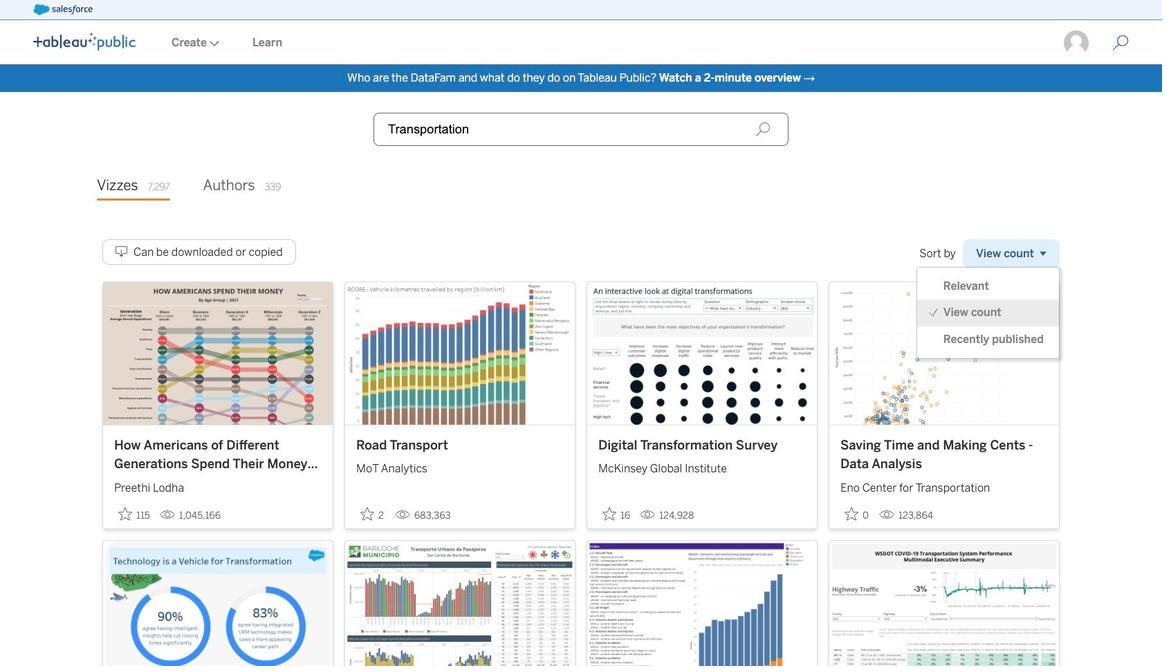 Task type: locate. For each thing, give the bounding box(es) containing it.
1 horizontal spatial add favorite image
[[361, 507, 374, 521]]

Add Favorite button
[[114, 503, 154, 526], [356, 503, 390, 526], [599, 503, 635, 526], [841, 503, 874, 526]]

ruby.anderson5854 image
[[1063, 29, 1091, 57]]

0 horizontal spatial add favorite image
[[118, 507, 132, 521]]

1 add favorite image from the left
[[118, 507, 132, 521]]

add favorite image for 2nd add favorite button
[[361, 507, 374, 521]]

2 add favorite image from the left
[[361, 507, 374, 521]]

3 add favorite button from the left
[[599, 503, 635, 526]]

workbook thumbnail image
[[103, 282, 333, 425], [345, 282, 575, 425], [587, 282, 817, 425], [830, 282, 1059, 425], [103, 541, 333, 666], [345, 541, 575, 666], [587, 541, 817, 666], [830, 541, 1059, 666]]

Search input field
[[374, 113, 789, 146]]

add favorite image
[[118, 507, 132, 521], [361, 507, 374, 521], [845, 507, 859, 521]]

3 add favorite image from the left
[[845, 507, 859, 521]]

search image
[[756, 122, 771, 137]]

2 add favorite button from the left
[[356, 503, 390, 526]]

2 horizontal spatial add favorite image
[[845, 507, 859, 521]]

salesforce logo image
[[33, 4, 93, 15]]



Task type: describe. For each thing, give the bounding box(es) containing it.
add favorite image
[[603, 507, 617, 521]]

list options menu
[[917, 273, 1059, 353]]

logo image
[[33, 33, 136, 51]]

add favorite image for fourth add favorite button
[[845, 507, 859, 521]]

go to search image
[[1096, 35, 1146, 51]]

4 add favorite button from the left
[[841, 503, 874, 526]]

1 add favorite button from the left
[[114, 503, 154, 526]]

create image
[[207, 41, 219, 46]]

add favorite image for fourth add favorite button from right
[[118, 507, 132, 521]]



Task type: vqa. For each thing, say whether or not it's contained in the screenshot.
List options menu
yes



